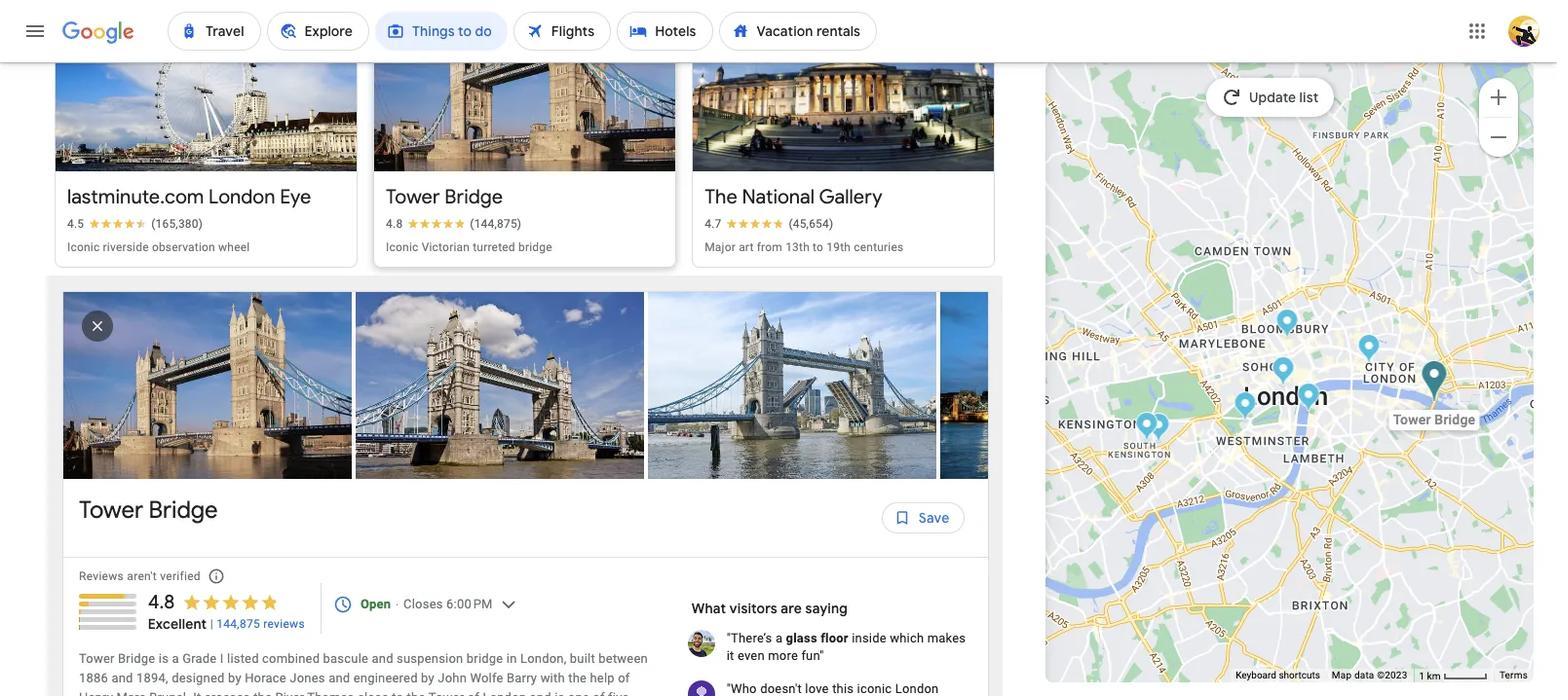 Task type: vqa. For each thing, say whether or not it's contained in the screenshot.
major
yes



Task type: describe. For each thing, give the bounding box(es) containing it.
tower up reviews
[[79, 496, 143, 525]]

19th
[[827, 240, 851, 254]]

update list
[[1250, 89, 1319, 106]]

reviews aren't verified
[[79, 570, 201, 584]]

and down with
[[530, 691, 551, 697]]

glass
[[786, 631, 818, 646]]

victoria and albert museum image
[[1147, 413, 1170, 445]]

iconic victorian turreted bridge
[[386, 240, 552, 254]]

with
[[541, 671, 565, 686]]

0 horizontal spatial of
[[468, 691, 480, 697]]

0 horizontal spatial the
[[254, 691, 272, 697]]

it
[[193, 691, 201, 697]]

inside
[[852, 631, 887, 646]]

0 vertical spatial bridge
[[519, 240, 552, 254]]

6:00 pm
[[446, 597, 493, 612]]

built
[[570, 652, 595, 666]]

update list button
[[1207, 78, 1335, 117]]

bascule
[[323, 652, 369, 666]]

zoom out map image
[[1488, 125, 1511, 149]]

update
[[1250, 89, 1297, 106]]

"who
[[727, 682, 757, 697]]

the
[[705, 185, 738, 209]]

©2023
[[1378, 671, 1408, 681]]

1
[[1420, 671, 1425, 682]]

save
[[919, 509, 950, 527]]

4.8 out of 5 stars from 144,875 reviews. excellent. element
[[148, 590, 305, 634]]

close
[[358, 691, 389, 697]]

floor
[[821, 631, 849, 646]]

which
[[890, 631, 924, 646]]

designed
[[172, 671, 225, 686]]

it
[[727, 649, 734, 663]]

(144,875)
[[470, 217, 522, 231]]

bridge inside tower bridge is a grade i listed combined bascule and suspension bridge in london, built between 1886 and 1894, designed by horace jones and engineered by john wolfe barry with the help of henry marc brunel. it crosses the river thames close to the tower of london and is one of fi
[[118, 652, 155, 666]]

marc
[[116, 691, 146, 697]]

henry
[[79, 691, 113, 697]]

aren't
[[127, 570, 157, 584]]

major
[[705, 240, 736, 254]]

national
[[742, 185, 815, 209]]

riverside
[[103, 240, 149, 254]]

lastminute.com
[[67, 185, 204, 209]]

one
[[568, 691, 590, 697]]

reviews
[[79, 570, 124, 584]]

suspension
[[397, 652, 463, 666]]

in
[[507, 652, 517, 666]]

turreted
[[473, 240, 515, 254]]

0 horizontal spatial tower bridge
[[79, 496, 218, 525]]

2 by from the left
[[421, 671, 435, 686]]

victorian
[[422, 240, 470, 254]]

1886
[[79, 671, 108, 686]]

⋅
[[395, 597, 400, 612]]

4.8 for 4.8 out of 5 stars from 144,875 reviews image
[[386, 217, 403, 231]]

crosses
[[205, 691, 250, 697]]

144,875 reviews link
[[217, 617, 305, 632]]

this
[[833, 682, 854, 697]]

natural history museum image
[[1136, 412, 1158, 444]]

tower up 1886
[[79, 652, 115, 666]]

1894,
[[136, 671, 168, 686]]

zoom in map image
[[1488, 85, 1511, 109]]

1 horizontal spatial tower bridge
[[386, 185, 503, 209]]

iconic riverside observation wheel
[[67, 240, 250, 254]]

lastminute.com london eye
[[67, 185, 311, 209]]

fun"
[[802, 649, 824, 663]]

closes
[[404, 597, 443, 612]]

reviews aren't verified image
[[193, 553, 240, 600]]

144,875
[[217, 618, 260, 631]]

data
[[1355, 671, 1375, 681]]

verified
[[160, 570, 201, 584]]

excellent | 144,875 reviews
[[148, 616, 305, 633]]

combined
[[262, 652, 320, 666]]

reviews
[[263, 618, 305, 631]]

observation
[[152, 240, 215, 254]]

grade
[[182, 652, 217, 666]]

(45,654)
[[789, 217, 834, 231]]

to inside tower bridge is a grade i listed combined bascule and suspension bridge in london, built between 1886 and 1894, designed by horace jones and engineered by john wolfe barry with the help of henry marc brunel. it crosses the river thames close to the tower of london and is one of fi
[[392, 691, 404, 697]]

jones
[[290, 671, 325, 686]]

(165,380)
[[151, 217, 203, 231]]

iconic
[[857, 682, 892, 697]]

1 km
[[1420, 671, 1444, 682]]

1 km button
[[1414, 670, 1494, 684]]

and up "thames"
[[329, 671, 350, 686]]

1 by from the left
[[228, 671, 242, 686]]

saying
[[806, 600, 848, 618]]

wolfe
[[470, 671, 504, 686]]

the national gallery
[[705, 185, 883, 209]]

tower bridge image
[[1421, 360, 1448, 404]]

are
[[781, 600, 802, 618]]

4.7
[[705, 217, 722, 231]]

save button
[[882, 495, 965, 542]]

1 horizontal spatial the
[[407, 691, 426, 697]]

4.5 out of 5 stars from 165,380 reviews image
[[67, 216, 203, 232]]



Task type: locate. For each thing, give the bounding box(es) containing it.
makes
[[928, 631, 966, 646]]

tower up 4.8 out of 5 stars from 144,875 reviews image
[[386, 185, 440, 209]]

the british museum image
[[1276, 309, 1299, 341]]

iconic
[[67, 240, 100, 254], [386, 240, 419, 254]]

listed
[[227, 652, 259, 666]]

1 vertical spatial bridge
[[149, 496, 218, 525]]

between
[[599, 652, 648, 666]]

by
[[228, 671, 242, 686], [421, 671, 435, 686]]

2 horizontal spatial the
[[568, 671, 587, 686]]

iconic left the victorian
[[386, 240, 419, 254]]

1 horizontal spatial of
[[593, 691, 605, 697]]

bridge
[[445, 185, 503, 209], [149, 496, 218, 525], [118, 652, 155, 666]]

0 horizontal spatial 4.8
[[148, 590, 175, 615]]

map
[[1332, 671, 1352, 681]]

2 horizontal spatial of
[[618, 671, 630, 686]]

"who doesn't love this iconic london link
[[727, 682, 939, 697]]

a inside tower bridge is a grade i listed combined bascule and suspension bridge in london, built between 1886 and 1894, designed by horace jones and engineered by john wolfe barry with the help of henry marc brunel. it crosses the river thames close to the tower of london and is one of fi
[[172, 652, 179, 666]]

iconic for lastminute.com london eye
[[67, 240, 100, 254]]

horace
[[245, 671, 287, 686]]

tower bridge up aren't
[[79, 496, 218, 525]]

london up wheel
[[209, 185, 275, 209]]

0 vertical spatial to
[[813, 240, 824, 254]]

london
[[209, 185, 275, 209], [896, 682, 939, 697], [483, 691, 527, 697]]

2 horizontal spatial london
[[896, 682, 939, 697]]

|
[[210, 618, 213, 631]]

by up crosses in the bottom of the page
[[228, 671, 242, 686]]

open
[[361, 597, 391, 612]]

is down with
[[555, 691, 565, 697]]

0 vertical spatial tower bridge
[[386, 185, 503, 209]]

4.8
[[386, 217, 403, 231], [148, 590, 175, 615]]

a left grade
[[172, 652, 179, 666]]

lastminute.com london eye image
[[1298, 383, 1320, 415]]

1 horizontal spatial iconic
[[386, 240, 419, 254]]

what visitors are saying
[[692, 600, 848, 618]]

4.8 for 4.8 out of 5 stars from 144,875 reviews. excellent. element
[[148, 590, 175, 615]]

1 vertical spatial tower bridge
[[79, 496, 218, 525]]

list
[[1300, 89, 1319, 106]]

2 vertical spatial bridge
[[118, 652, 155, 666]]

river
[[275, 691, 304, 697]]

is
[[159, 652, 169, 666], [555, 691, 565, 697]]

the national gallery image
[[1272, 356, 1295, 388]]

to right 13th
[[813, 240, 824, 254]]

0 horizontal spatial a
[[172, 652, 179, 666]]

1 horizontal spatial a
[[776, 631, 783, 646]]

1 horizontal spatial london
[[483, 691, 527, 697]]

main menu image
[[23, 19, 47, 43]]

help
[[590, 671, 615, 686]]

london inside tower bridge is a grade i listed combined bascule and suspension bridge in london, built between 1886 and 1894, designed by horace jones and engineered by john wolfe barry with the help of henry marc brunel. it crosses the river thames close to the tower of london and is one of fi
[[483, 691, 527, 697]]

map data ©2023
[[1332, 671, 1408, 681]]

bridge inside tower bridge is a grade i listed combined bascule and suspension bridge in london, built between 1886 and 1894, designed by horace jones and engineered by john wolfe barry with the help of henry marc brunel. it crosses the river thames close to the tower of london and is one of fi
[[467, 652, 503, 666]]

bridge up 1894,
[[118, 652, 155, 666]]

"there's a glass floor
[[727, 631, 849, 646]]

a
[[776, 631, 783, 646], [172, 652, 179, 666]]

1 vertical spatial a
[[172, 652, 179, 666]]

0 vertical spatial 4.8
[[386, 217, 403, 231]]

1 horizontal spatial by
[[421, 671, 435, 686]]

a up more
[[776, 631, 783, 646]]

inside which makes it even more fun"
[[727, 631, 966, 663]]

0 horizontal spatial bridge
[[467, 652, 503, 666]]

bridge right 'turreted'
[[519, 240, 552, 254]]

art
[[739, 240, 754, 254]]

1 vertical spatial to
[[392, 691, 404, 697]]

bridge
[[519, 240, 552, 254], [467, 652, 503, 666]]

the up one
[[568, 671, 587, 686]]

excellent
[[148, 616, 207, 633]]

keyboard shortcuts button
[[1236, 670, 1321, 683]]

0 horizontal spatial to
[[392, 691, 404, 697]]

0 horizontal spatial by
[[228, 671, 242, 686]]

0 vertical spatial is
[[159, 652, 169, 666]]

1 horizontal spatial is
[[555, 691, 565, 697]]

0 horizontal spatial is
[[159, 652, 169, 666]]

more
[[768, 649, 798, 663]]

by down suspension on the bottom left
[[421, 671, 435, 686]]

the down horace
[[254, 691, 272, 697]]

4.8 out of 5 stars from 144,875 reviews image
[[386, 216, 522, 232]]

tower bridge is a grade i listed combined bascule and suspension bridge in london, built between 1886 and 1894, designed by horace jones and engineered by john wolfe barry with the help of henry marc brunel. it crosses the river thames close to the tower of london and is one of fi
[[79, 652, 654, 697]]

keyboard shortcuts
[[1236, 671, 1321, 681]]

0 horizontal spatial london
[[209, 185, 275, 209]]

love
[[805, 682, 829, 697]]

major art from 13th to 19th centuries
[[705, 240, 904, 254]]

of
[[618, 671, 630, 686], [468, 691, 480, 697], [593, 691, 605, 697]]

13th
[[786, 240, 810, 254]]

engineered
[[354, 671, 418, 686]]

centuries
[[854, 240, 904, 254]]

bridge up the wolfe
[[467, 652, 503, 666]]

tower of london image
[[1421, 360, 1444, 392]]

is up 1894,
[[159, 652, 169, 666]]

of down help
[[593, 691, 605, 697]]

tower
[[386, 185, 440, 209], [79, 496, 143, 525], [79, 652, 115, 666], [429, 691, 464, 697]]

1 vertical spatial 4.8
[[148, 590, 175, 615]]

to down engineered
[[392, 691, 404, 697]]

and up marc at the left of page
[[112, 671, 133, 686]]

of down the wolfe
[[468, 691, 480, 697]]

list item
[[63, 268, 356, 503], [356, 292, 648, 479], [648, 292, 941, 479], [941, 292, 1233, 479]]

of down the between
[[618, 671, 630, 686]]

map region
[[899, 0, 1558, 697]]

to
[[813, 240, 824, 254], [392, 691, 404, 697]]

1 vertical spatial is
[[555, 691, 565, 697]]

0 vertical spatial bridge
[[445, 185, 503, 209]]

4.8 inside image
[[386, 217, 403, 231]]

london right the iconic
[[896, 682, 939, 697]]

4.5
[[67, 217, 84, 231]]

london down the "barry"
[[483, 691, 527, 697]]

tower down john
[[429, 691, 464, 697]]

close detail image
[[74, 303, 121, 350]]

doesn't
[[760, 682, 802, 697]]

tower bridge
[[386, 185, 503, 209], [79, 496, 218, 525]]

wheel
[[218, 240, 250, 254]]

barry
[[507, 671, 537, 686]]

open ⋅ closes 6:00 pm
[[361, 597, 493, 612]]

eye
[[280, 185, 311, 209]]

what
[[692, 600, 726, 618]]

shortcuts
[[1279, 671, 1321, 681]]

terms
[[1500, 671, 1528, 681]]

1 horizontal spatial 4.8
[[386, 217, 403, 231]]

0 horizontal spatial iconic
[[67, 240, 100, 254]]

the down engineered
[[407, 691, 426, 697]]

buckingham palace image
[[1234, 391, 1257, 424]]

st. paul's cathedral image
[[1358, 334, 1380, 366]]

even
[[738, 649, 765, 663]]

i
[[220, 652, 224, 666]]

2 iconic from the left
[[386, 240, 419, 254]]

1 horizontal spatial bridge
[[519, 240, 552, 254]]

iconic down "4.5"
[[67, 240, 100, 254]]

tower bridge element
[[79, 495, 218, 542]]

from
[[757, 240, 783, 254]]

"there's
[[727, 631, 772, 646]]

london,
[[521, 652, 567, 666]]

visitors
[[730, 600, 778, 618]]

1 iconic from the left
[[67, 240, 100, 254]]

1 horizontal spatial to
[[813, 240, 824, 254]]

thames
[[307, 691, 354, 697]]

km
[[1428, 671, 1441, 682]]

4.8 up excellent
[[148, 590, 175, 615]]

0 vertical spatial a
[[776, 631, 783, 646]]

and up engineered
[[372, 652, 393, 666]]

tower bridge up 4.8 out of 5 stars from 144,875 reviews image
[[386, 185, 503, 209]]

list
[[63, 268, 1233, 503]]

keyboard
[[1236, 671, 1277, 681]]

brunel.
[[149, 691, 190, 697]]

4.7 out of 5 stars from 45,654 reviews image
[[705, 216, 834, 232]]

bridge up verified
[[149, 496, 218, 525]]

gallery
[[819, 185, 883, 209]]

4.8 up the "iconic victorian turreted bridge"
[[386, 217, 403, 231]]

"who doesn't love this iconic london
[[727, 682, 939, 697]]

1 vertical spatial bridge
[[467, 652, 503, 666]]

bridge up 4.8 out of 5 stars from 144,875 reviews image
[[445, 185, 503, 209]]

iconic for tower bridge
[[386, 240, 419, 254]]



